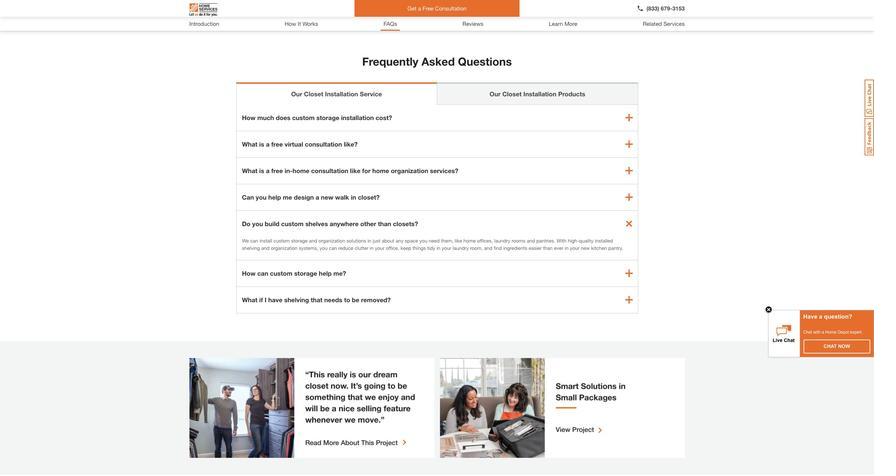Task type: vqa. For each thing, say whether or not it's contained in the screenshot.
the me
yes



Task type: locate. For each thing, give the bounding box(es) containing it.
1 vertical spatial organization
[[319, 238, 346, 244]]

how much does custom storage installation cost?
[[242, 114, 392, 121]]

your down just
[[375, 245, 385, 251]]

1 horizontal spatial like
[[455, 238, 463, 244]]

in
[[351, 193, 357, 201], [368, 238, 372, 244], [370, 245, 374, 251], [437, 245, 441, 251], [565, 245, 569, 251]]

(833)
[[647, 5, 660, 12]]

free
[[272, 140, 283, 148], [272, 167, 283, 175]]

what for what if i have shelving that needs to be removed?
[[242, 296, 258, 304]]

custom up the have at the bottom of page
[[270, 270, 293, 277]]

1 vertical spatial help
[[319, 270, 332, 277]]

do it for you logo image
[[189, 0, 217, 19]]

can you help me design a new walk in closet?
[[242, 193, 380, 201]]

home up 'room,'
[[464, 238, 476, 244]]

0 horizontal spatial installation
[[325, 90, 358, 98]]

in right tidy
[[437, 245, 441, 251]]

0 horizontal spatial help
[[269, 193, 281, 201]]

than
[[378, 220, 392, 228], [544, 245, 553, 251]]

in left just
[[368, 238, 372, 244]]

2 vertical spatial how
[[242, 270, 256, 277]]

1 horizontal spatial laundry
[[495, 238, 511, 244]]

does
[[276, 114, 291, 121]]

0 horizontal spatial than
[[378, 220, 392, 228]]

consultation
[[305, 140, 342, 148], [311, 167, 349, 175]]

1 vertical spatial what
[[242, 167, 258, 175]]

1 vertical spatial laundry
[[453, 245, 469, 251]]

like right them,
[[455, 238, 463, 244]]

our
[[292, 90, 303, 98], [490, 90, 501, 98]]

your down them,
[[442, 245, 452, 251]]

free left the in-
[[272, 167, 283, 175]]

me
[[283, 193, 292, 201]]

how can custom storage help me?
[[242, 270, 347, 277]]

space
[[405, 238, 419, 244]]

2 horizontal spatial home
[[464, 238, 476, 244]]

1 vertical spatial is
[[259, 167, 264, 175]]

0 vertical spatial can
[[250, 238, 258, 244]]

questions
[[458, 55, 512, 68]]

things
[[413, 245, 426, 251]]

1 vertical spatial than
[[544, 245, 553, 251]]

is for what is a free virtual consultation like?
[[259, 140, 264, 148]]

more
[[565, 20, 578, 27]]

you
[[256, 193, 267, 201], [252, 220, 263, 228], [420, 238, 428, 244], [320, 245, 328, 251]]

faqs
[[384, 20, 397, 27]]

organization left services?
[[391, 167, 429, 175]]

(833) 679-3153 link
[[637, 4, 685, 13]]

how
[[285, 20, 296, 27], [242, 114, 256, 121], [242, 270, 256, 277]]

storage down our closet installation service
[[317, 114, 340, 121]]

0 horizontal spatial new
[[321, 193, 334, 201]]

0 vertical spatial new
[[321, 193, 334, 201]]

help
[[269, 193, 281, 201], [319, 270, 332, 277]]

new inside we can install custom storage and organization solutions in just about any space you need them, like home offices, laundry rooms and pantries. with high-quality installed shelving and organization systems, you can reduce clutter in your office, keep things tidy in your laundry room, and find ingredients easier than ever in your new kitchen pantry.
[[581, 245, 590, 251]]

2 is from the top
[[259, 167, 264, 175]]

can right we
[[250, 238, 258, 244]]

679-
[[661, 5, 673, 12]]

2 installation from the left
[[524, 90, 557, 98]]

consultation up walk
[[311, 167, 349, 175]]

how it works
[[285, 20, 318, 27]]

our down questions
[[490, 90, 501, 98]]

installation left products
[[524, 90, 557, 98]]

new left walk
[[321, 193, 334, 201]]

shelving left that
[[284, 296, 309, 304]]

can
[[242, 193, 254, 201]]

like left for
[[350, 167, 361, 175]]

what for what is a free in-home consultation like for home organization services?
[[242, 167, 258, 175]]

1 vertical spatial consultation
[[311, 167, 349, 175]]

1 our from the left
[[292, 90, 303, 98]]

storage
[[317, 114, 340, 121], [291, 238, 308, 244], [294, 270, 317, 277]]

can up 'if'
[[258, 270, 269, 277]]

shelves
[[306, 220, 328, 228]]

custom inside we can install custom storage and organization solutions in just about any space you need them, like home offices, laundry rooms and pantries. with high-quality installed shelving and organization systems, you can reduce clutter in your office, keep things tidy in your laundry room, and find ingredients easier than ever in your new kitchen pantry.
[[274, 238, 290, 244]]

other
[[361, 220, 377, 228]]

anywhere
[[330, 220, 359, 228]]

is left the in-
[[259, 167, 264, 175]]

3153
[[673, 5, 685, 12]]

much
[[258, 114, 274, 121]]

cost?
[[376, 114, 392, 121]]

1 horizontal spatial your
[[442, 245, 452, 251]]

you right systems,
[[320, 245, 328, 251]]

your down high-
[[570, 245, 580, 251]]

you up things
[[420, 238, 428, 244]]

0 vertical spatial how
[[285, 20, 296, 27]]

can for we can install custom storage and organization solutions in just about any space you need them, like home offices, laundry rooms and pantries. with high-quality installed shelving and organization systems, you can reduce clutter in your office, keep things tidy in your laundry room, and find ingredients easier than ever in your new kitchen pantry.
[[250, 238, 258, 244]]

3 what from the top
[[242, 296, 258, 304]]

1 vertical spatial like
[[455, 238, 463, 244]]

shelving inside we can install custom storage and organization solutions in just about any space you need them, like home offices, laundry rooms and pantries. with high-quality installed shelving and organization systems, you can reduce clutter in your office, keep things tidy in your laundry room, and find ingredients easier than ever in your new kitchen pantry.
[[242, 245, 260, 251]]

is down much at the left
[[259, 140, 264, 148]]

0 vertical spatial consultation
[[305, 140, 342, 148]]

2 vertical spatial can
[[258, 270, 269, 277]]

in right ever
[[565, 245, 569, 251]]

1 vertical spatial storage
[[291, 238, 308, 244]]

1 horizontal spatial new
[[581, 245, 590, 251]]

0 horizontal spatial our
[[292, 90, 303, 98]]

storage down systems,
[[294, 270, 317, 277]]

ingredients
[[504, 245, 528, 251]]

2 our from the left
[[490, 90, 501, 98]]

how left it
[[285, 20, 296, 27]]

0 horizontal spatial like
[[350, 167, 361, 175]]

home inside we can install custom storage and organization solutions in just about any space you need them, like home offices, laundry rooms and pantries. with high-quality installed shelving and organization systems, you can reduce clutter in your office, keep things tidy in your laundry room, and find ingredients easier than ever in your new kitchen pantry.
[[464, 238, 476, 244]]

works
[[303, 20, 318, 27]]

1 free from the top
[[272, 140, 283, 148]]

products
[[559, 90, 586, 98]]

1 installation from the left
[[325, 90, 358, 98]]

can for how can custom storage help me?
[[258, 270, 269, 277]]

before and after long quote banner - image image
[[189, 358, 435, 458]]

in right walk
[[351, 193, 357, 201]]

free left virtual
[[272, 140, 283, 148]]

0 horizontal spatial your
[[375, 245, 385, 251]]

storage for and
[[291, 238, 308, 244]]

custom for install
[[274, 238, 290, 244]]

what down much at the left
[[242, 140, 258, 148]]

0 horizontal spatial shelving
[[242, 245, 260, 251]]

just
[[373, 238, 381, 244]]

laundry up the find
[[495, 238, 511, 244]]

custom for build
[[281, 220, 304, 228]]

laundry down them,
[[453, 245, 469, 251]]

our closet installation service
[[292, 90, 382, 98]]

learn
[[549, 20, 564, 27]]

1 horizontal spatial closet
[[503, 90, 522, 98]]

than right the other
[[378, 220, 392, 228]]

1 closet from the left
[[304, 90, 324, 98]]

0 vertical spatial is
[[259, 140, 264, 148]]

organization up "reduce" at the left of the page
[[319, 238, 346, 244]]

have
[[269, 296, 283, 304]]

1 vertical spatial how
[[242, 114, 256, 121]]

a right the 'get'
[[418, 5, 421, 12]]

a left virtual
[[266, 140, 270, 148]]

what for what is a free virtual consultation like?
[[242, 140, 258, 148]]

2 vertical spatial what
[[242, 296, 258, 304]]

2 closet from the left
[[503, 90, 522, 98]]

shelving
[[242, 245, 260, 251], [284, 296, 309, 304]]

i
[[265, 296, 267, 304]]

help left me?
[[319, 270, 332, 277]]

0 vertical spatial laundry
[[495, 238, 511, 244]]

how down we
[[242, 270, 256, 277]]

consultation left "like?"
[[305, 140, 342, 148]]

0 horizontal spatial closet
[[304, 90, 324, 98]]

1 is from the top
[[259, 140, 264, 148]]

installation up installation
[[325, 90, 358, 98]]

(833) 679-3153
[[647, 5, 685, 12]]

how left much at the left
[[242, 114, 256, 121]]

your
[[375, 245, 385, 251], [442, 245, 452, 251], [570, 245, 580, 251]]

1 horizontal spatial help
[[319, 270, 332, 277]]

0 vertical spatial shelving
[[242, 245, 260, 251]]

what is a free in-home consultation like for home organization services?
[[242, 167, 459, 175]]

it
[[298, 20, 301, 27]]

0 vertical spatial organization
[[391, 167, 429, 175]]

a
[[418, 5, 421, 12], [266, 140, 270, 148], [266, 167, 270, 175], [316, 193, 320, 201], [820, 314, 823, 320], [823, 330, 825, 335]]

custom for does
[[293, 114, 315, 121]]

can left "reduce" at the left of the page
[[329, 245, 337, 251]]

1 horizontal spatial than
[[544, 245, 553, 251]]

for
[[363, 167, 371, 175]]

than down pantries.
[[544, 245, 553, 251]]

0 horizontal spatial organization
[[271, 245, 298, 251]]

chat
[[824, 344, 838, 349]]

is for what is a free in-home consultation like for home organization services?
[[259, 167, 264, 175]]

them,
[[441, 238, 454, 244]]

1 horizontal spatial home
[[373, 167, 390, 175]]

question?
[[825, 314, 853, 320]]

what up can
[[242, 167, 258, 175]]

2 horizontal spatial your
[[570, 245, 580, 251]]

shelving down we
[[242, 245, 260, 251]]

0 vertical spatial storage
[[317, 114, 340, 121]]

1 what from the top
[[242, 140, 258, 148]]

2 free from the top
[[272, 167, 283, 175]]

in-
[[285, 167, 293, 175]]

installed
[[595, 238, 614, 244]]

our up how much does custom storage installation cost?
[[292, 90, 303, 98]]

what if i have shelving that needs to be removed?
[[242, 296, 391, 304]]

home right for
[[373, 167, 390, 175]]

learn more
[[549, 20, 578, 27]]

1 vertical spatial new
[[581, 245, 590, 251]]

what left 'if'
[[242, 296, 258, 304]]

2 what from the top
[[242, 167, 258, 175]]

1 horizontal spatial shelving
[[284, 296, 309, 304]]

and up systems,
[[309, 238, 317, 244]]

kitchen
[[592, 245, 608, 251]]

our for our closet installation products
[[490, 90, 501, 98]]

laundry
[[495, 238, 511, 244], [453, 245, 469, 251]]

0 vertical spatial free
[[272, 140, 283, 148]]

0 horizontal spatial laundry
[[453, 245, 469, 251]]

get
[[408, 5, 417, 12]]

installation for service
[[325, 90, 358, 98]]

custom right build
[[281, 220, 304, 228]]

storage up systems,
[[291, 238, 308, 244]]

a inside button
[[418, 5, 421, 12]]

service
[[360, 90, 382, 98]]

services?
[[430, 167, 459, 175]]

organization down install
[[271, 245, 298, 251]]

pantry.
[[609, 245, 624, 251]]

1 your from the left
[[375, 245, 385, 251]]

help left me
[[269, 193, 281, 201]]

1 horizontal spatial our
[[490, 90, 501, 98]]

a right design
[[316, 193, 320, 201]]

be
[[352, 296, 360, 304]]

and up easier
[[527, 238, 536, 244]]

1 horizontal spatial installation
[[524, 90, 557, 98]]

how for how much does custom storage installation cost?
[[242, 114, 256, 121]]

how for how can custom storage help me?
[[242, 270, 256, 277]]

and down offices,
[[485, 245, 493, 251]]

and
[[309, 238, 317, 244], [527, 238, 536, 244], [262, 245, 270, 251], [485, 245, 493, 251]]

0 horizontal spatial home
[[293, 167, 310, 175]]

systems,
[[299, 245, 319, 251]]

new down quality
[[581, 245, 590, 251]]

storage inside we can install custom storage and organization solutions in just about any space you need them, like home offices, laundry rooms and pantries. with high-quality installed shelving and organization systems, you can reduce clutter in your office, keep things tidy in your laundry room, and find ingredients easier than ever in your new kitchen pantry.
[[291, 238, 308, 244]]

custom right install
[[274, 238, 290, 244]]

with
[[557, 238, 567, 244]]

1 vertical spatial free
[[272, 167, 283, 175]]

home
[[826, 330, 837, 335]]

custom right does
[[293, 114, 315, 121]]

ever
[[555, 245, 564, 251]]

0 vertical spatial what
[[242, 140, 258, 148]]

home down what is a free virtual consultation like?
[[293, 167, 310, 175]]

me?
[[334, 270, 347, 277]]



Task type: describe. For each thing, give the bounding box(es) containing it.
2 vertical spatial storage
[[294, 270, 317, 277]]

like inside we can install custom storage and organization solutions in just about any space you need them, like home offices, laundry rooms and pantries. with high-quality installed shelving and organization systems, you can reduce clutter in your office, keep things tidy in your laundry room, and find ingredients easier than ever in your new kitchen pantry.
[[455, 238, 463, 244]]

related
[[643, 20, 663, 27]]

asked
[[422, 55, 455, 68]]

we
[[242, 238, 249, 244]]

closets?
[[393, 220, 418, 228]]

related services
[[643, 20, 685, 27]]

clutter
[[355, 245, 369, 251]]

solutions
[[347, 238, 367, 244]]

closet?
[[358, 193, 380, 201]]

installation
[[341, 114, 374, 121]]

room,
[[471, 245, 483, 251]]

closet for our closet installation products
[[503, 90, 522, 98]]

office,
[[386, 245, 400, 251]]

than inside we can install custom storage and organization solutions in just about any space you need them, like home offices, laundry rooms and pantries. with high-quality installed shelving and organization systems, you can reduce clutter in your office, keep things tidy in your laundry room, and find ingredients easier than ever in your new kitchen pantry.
[[544, 245, 553, 251]]

need
[[429, 238, 440, 244]]

high-
[[568, 238, 580, 244]]

1 horizontal spatial organization
[[319, 238, 346, 244]]

about
[[382, 238, 395, 244]]

depot
[[839, 330, 850, 335]]

pantries.
[[537, 238, 556, 244]]

0 vertical spatial than
[[378, 220, 392, 228]]

2 vertical spatial organization
[[271, 245, 298, 251]]

and down install
[[262, 245, 270, 251]]

quality
[[580, 238, 594, 244]]

installation for products
[[524, 90, 557, 98]]

3 your from the left
[[570, 245, 580, 251]]

have
[[804, 314, 818, 320]]

1 vertical spatial shelving
[[284, 296, 309, 304]]

chat
[[804, 330, 813, 335]]

a right with
[[823, 330, 825, 335]]

with
[[814, 330, 822, 335]]

that
[[311, 296, 323, 304]]

free for virtual
[[272, 140, 283, 148]]

2 your from the left
[[442, 245, 452, 251]]

like?
[[344, 140, 358, 148]]

what is a free virtual consultation like?
[[242, 140, 358, 148]]

frequently
[[363, 55, 419, 68]]

live chat image
[[866, 80, 875, 117]]

0 vertical spatial help
[[269, 193, 281, 201]]

services
[[664, 20, 685, 27]]

now
[[839, 344, 851, 349]]

1 vertical spatial can
[[329, 245, 337, 251]]

feedback link image
[[866, 118, 875, 156]]

2 horizontal spatial organization
[[391, 167, 429, 175]]

reviews
[[463, 20, 484, 27]]

frequently asked questions
[[363, 55, 512, 68]]

chat now
[[824, 344, 851, 349]]

expert.
[[851, 330, 864, 335]]

you right do
[[252, 220, 263, 228]]

to
[[344, 296, 351, 304]]

storage for installation
[[317, 114, 340, 121]]

free
[[423, 5, 434, 12]]

we can install custom storage and organization solutions in just about any space you need them, like home offices, laundry rooms and pantries. with high-quality installed shelving and organization systems, you can reduce clutter in your office, keep things tidy in your laundry room, and find ingredients easier than ever in your new kitchen pantry.
[[242, 238, 624, 251]]

build
[[265, 220, 280, 228]]

a right have
[[820, 314, 823, 320]]

introduction
[[189, 20, 220, 27]]

get a free consultation button
[[355, 0, 520, 17]]

virtual
[[285, 140, 303, 148]]

chat with a home depot expert.
[[804, 330, 864, 335]]

needs
[[325, 296, 343, 304]]

easier
[[529, 245, 542, 251]]

if
[[259, 296, 263, 304]]

rooms
[[512, 238, 526, 244]]

our for our closet installation service
[[292, 90, 303, 98]]

do
[[242, 220, 251, 228]]

reduce
[[339, 245, 354, 251]]

0 vertical spatial like
[[350, 167, 361, 175]]

smart solutions in small packages image
[[440, 358, 685, 458]]

free for in-
[[272, 167, 283, 175]]

do you build custom shelves anywhere other than closets?
[[242, 220, 418, 228]]

closet for our closet installation service
[[304, 90, 324, 98]]

find
[[494, 245, 502, 251]]

consultation
[[435, 5, 467, 12]]

have a question?
[[804, 314, 853, 320]]

how for how it works
[[285, 20, 296, 27]]

in down just
[[370, 245, 374, 251]]

get a free consultation
[[408, 5, 467, 12]]

tidy
[[428, 245, 436, 251]]

our closet installation products
[[490, 90, 586, 98]]

offices,
[[478, 238, 493, 244]]

design
[[294, 193, 314, 201]]

install
[[260, 238, 272, 244]]

you right can
[[256, 193, 267, 201]]

any
[[396, 238, 404, 244]]

a left the in-
[[266, 167, 270, 175]]

chat now link
[[805, 340, 871, 353]]

keep
[[401, 245, 412, 251]]



